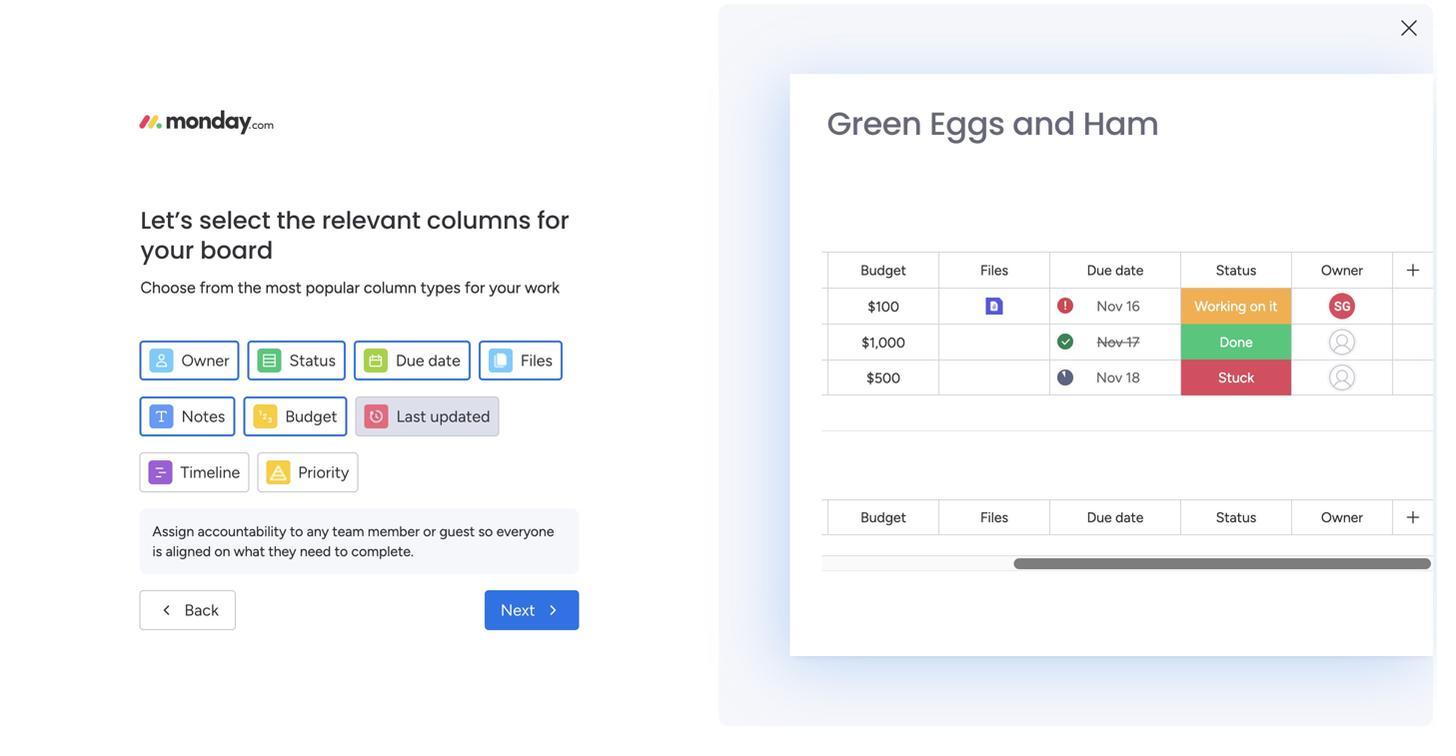 Task type: locate. For each thing, give the bounding box(es) containing it.
0 vertical spatial the
[[277, 204, 316, 237]]

undefined column icon image inside the files button
[[489, 349, 513, 373]]

everyone
[[497, 523, 554, 540]]

priority button
[[257, 453, 358, 493]]

1 vertical spatial status
[[289, 351, 336, 370]]

date
[[1116, 262, 1144, 279], [428, 351, 461, 370], [1116, 509, 1144, 526]]

close recently visited image
[[309, 203, 333, 227]]

templates image image
[[1126, 472, 1390, 610]]

0 horizontal spatial email
[[473, 11, 509, 29]]

2 vertical spatial due date
[[1087, 509, 1144, 526]]

1 vertical spatial due
[[396, 351, 425, 370]]

templates
[[1210, 652, 1282, 671], [1251, 696, 1322, 715]]

to left join
[[135, 404, 149, 421]]

3 circle o image from the top
[[1138, 330, 1151, 345]]

need
[[300, 543, 331, 560]]

give feedback
[[1147, 116, 1244, 134]]

circle o image inside install our mobile app link
[[1138, 355, 1151, 370]]

workspace right the main
[[524, 439, 592, 456]]

work
[[525, 278, 560, 297], [359, 439, 389, 456]]

email right change
[[1012, 11, 1047, 29]]

status inside button
[[289, 351, 336, 370]]

1 horizontal spatial email
[[905, 11, 940, 29]]

1 vertical spatial the
[[238, 278, 261, 297]]

circle o image for upload
[[1138, 253, 1151, 268]]

0 horizontal spatial for
[[465, 278, 485, 297]]

undefined column icon image left priority
[[266, 461, 290, 485]]

the right the select
[[277, 204, 316, 237]]

columns
[[427, 204, 531, 237]]

1 vertical spatial owner
[[181, 351, 229, 370]]

due date inside button
[[396, 351, 461, 370]]

popular
[[306, 278, 360, 297]]

undefined column icon image inside last updated button
[[365, 405, 389, 429]]

1 email from the left
[[473, 11, 509, 29]]

browse
[[23, 199, 69, 216]]

enable desktop notifications link
[[1138, 275, 1408, 297]]

2 vertical spatial due
[[1087, 509, 1112, 526]]

your up made
[[1165, 628, 1197, 647]]

1 vertical spatial workspace
[[524, 439, 592, 456]]

management
[[393, 439, 475, 456]]

1 horizontal spatial workspace
[[524, 439, 592, 456]]

workspace up "content."
[[92, 331, 159, 348]]

undefined column icon image for priority
[[266, 461, 290, 485]]

help image
[[1312, 54, 1332, 74]]

1 horizontal spatial the
[[277, 204, 316, 237]]

your
[[440, 11, 470, 29], [140, 234, 194, 267], [489, 278, 521, 297], [1165, 628, 1197, 647]]

1 vertical spatial files
[[521, 351, 553, 370]]

1 vertical spatial date
[[428, 351, 461, 370]]

relevant
[[322, 204, 421, 237]]

(inbox)
[[444, 517, 503, 538]]

your right confirm in the top of the page
[[440, 11, 470, 29]]

notifications image
[[1087, 54, 1107, 74]]

apps image
[[1219, 54, 1239, 74]]

0 horizontal spatial work
[[359, 439, 389, 456]]

work up the files button
[[525, 278, 560, 297]]

1 vertical spatial undefined column icon image
[[365, 405, 389, 429]]

files inside button
[[521, 351, 553, 370]]

undefined column icon image up management
[[489, 349, 513, 373]]

4 circle o image from the top
[[1138, 355, 1151, 370]]

from
[[200, 278, 234, 297]]

1 horizontal spatial undefined column icon image
[[365, 405, 389, 429]]

logo image
[[139, 110, 274, 134]]

0 vertical spatial templates
[[1210, 652, 1282, 671]]

eggs
[[930, 101, 1005, 146]]

update
[[337, 517, 398, 538]]

to left create
[[163, 331, 176, 348]]

2 horizontal spatial undefined column icon image
[[489, 349, 513, 373]]

workspace
[[92, 331, 159, 348], [524, 439, 592, 456]]

1 vertical spatial work
[[359, 439, 389, 456]]

circle o image
[[1138, 253, 1151, 268], [1138, 279, 1151, 294], [1138, 330, 1151, 345], [1138, 355, 1151, 370]]

workflow
[[1201, 628, 1267, 647]]

for right types
[[465, 278, 485, 297]]

circle o image inside complete profile link
[[1138, 330, 1151, 345]]

circle o image left upload
[[1138, 253, 1151, 268]]

minutes
[[1288, 628, 1345, 647]]

complete
[[1158, 328, 1224, 346]]

2 horizontal spatial email
[[1012, 11, 1047, 29]]

column
[[364, 278, 417, 297]]

the right from
[[238, 278, 261, 297]]

types
[[421, 278, 461, 297]]

they
[[268, 543, 296, 560]]

0 vertical spatial undefined column icon image
[[489, 349, 513, 373]]

browse workspaces button
[[14, 192, 199, 224]]

the inside let's select the relevant columns for your board
[[277, 204, 316, 237]]

what
[[234, 543, 265, 560]]

content.
[[101, 353, 154, 370]]

0 horizontal spatial undefined column icon image
[[266, 461, 290, 485]]

the
[[277, 204, 316, 237], [238, 278, 261, 297]]

recently
[[337, 204, 411, 225]]

explore templates
[[1193, 696, 1322, 715]]

team
[[332, 523, 364, 540]]

upload your photo
[[1158, 251, 1283, 269]]

to
[[163, 331, 176, 348], [135, 404, 149, 421], [290, 523, 303, 540], [335, 543, 348, 560]]

0 horizontal spatial the
[[238, 278, 261, 297]]

2 vertical spatial undefined column icon image
[[266, 461, 290, 485]]

1 horizontal spatial work
[[525, 278, 560, 297]]

our
[[1201, 353, 1226, 371]]

and
[[1013, 101, 1076, 146]]

undefined column icon image right public board icon
[[365, 405, 389, 429]]

2 vertical spatial budget
[[861, 509, 907, 526]]

0
[[518, 519, 527, 536]]

project management
[[363, 406, 517, 425]]

management
[[420, 406, 517, 425]]

to left any
[[290, 523, 303, 540]]

for
[[537, 204, 570, 237], [465, 278, 485, 297]]

2 vertical spatial files
[[981, 509, 1009, 526]]

resend email
[[851, 11, 940, 29]]

timeline
[[180, 463, 240, 482]]

sam green image
[[1382, 48, 1414, 80]]

circle o image down circle o image at the right top of the page
[[1138, 330, 1151, 345]]

with
[[1349, 628, 1380, 647]]

2 circle o image from the top
[[1138, 279, 1151, 294]]

email right resend
[[905, 11, 940, 29]]

circle o image left install
[[1138, 355, 1151, 370]]

1 vertical spatial budget
[[285, 407, 338, 426]]

your up choose
[[140, 234, 194, 267]]

project
[[363, 406, 417, 425]]

work management > main workspace
[[359, 439, 592, 456]]

0 vertical spatial budget
[[861, 262, 907, 279]]

owner inside button
[[181, 351, 229, 370]]

email left address:
[[473, 11, 509, 29]]

recently visited
[[337, 204, 470, 225]]

your inside boost your workflow in minutes with ready-made templates
[[1165, 628, 1197, 647]]

1 circle o image from the top
[[1138, 253, 1151, 268]]

due
[[1087, 262, 1112, 279], [396, 351, 425, 370], [1087, 509, 1112, 526]]

templates right explore
[[1251, 696, 1322, 715]]

templates down workflow
[[1210, 652, 1282, 671]]

1 horizontal spatial for
[[537, 204, 570, 237]]

made
[[1166, 652, 1206, 671]]

request
[[80, 404, 132, 421]]

1 vertical spatial due date
[[396, 351, 461, 370]]

files
[[981, 262, 1009, 279], [521, 351, 553, 370], [981, 509, 1009, 526]]

0 vertical spatial for
[[537, 204, 570, 237]]

circle o image inside upload your photo link
[[1138, 253, 1151, 268]]

last updated button
[[356, 397, 499, 437]]

due date
[[1087, 262, 1144, 279], [396, 351, 461, 370], [1087, 509, 1144, 526]]

your right types
[[489, 278, 521, 297]]

2 email from the left
[[905, 11, 940, 29]]

work right component image
[[359, 439, 389, 456]]

team
[[1199, 302, 1235, 320]]

for right columns
[[537, 204, 570, 237]]

undefined column icon image inside 'priority' button
[[266, 461, 290, 485]]

0 vertical spatial workspace
[[92, 331, 159, 348]]

email
[[473, 11, 509, 29], [905, 11, 940, 29], [1012, 11, 1047, 29]]

3 email from the left
[[1012, 11, 1047, 29]]

1 vertical spatial templates
[[1251, 696, 1322, 715]]

open update feed (inbox) image
[[309, 516, 333, 540]]

undefined column icon image for files
[[489, 349, 513, 373]]

0 vertical spatial work
[[525, 278, 560, 297]]

circle o image inside enable desktop notifications "link"
[[1138, 279, 1151, 294]]

change
[[956, 11, 1008, 29]]

0 horizontal spatial workspace
[[92, 331, 159, 348]]

is
[[152, 543, 162, 560]]

give
[[1147, 116, 1178, 134]]

enable desktop notifications
[[1158, 277, 1354, 295]]

samiamgreeneggsnham27@gmail.com
[[572, 11, 832, 29]]

complete profile link
[[1138, 326, 1408, 348]]

complete profile
[[1158, 328, 1271, 346]]

assign accountability to any team member or guest so everyone is aligned on what they need to complete.
[[152, 523, 554, 560]]

assign
[[152, 523, 194, 540]]

2 vertical spatial date
[[1116, 509, 1144, 526]]

notifications
[[1266, 277, 1354, 295]]

undefined column icon image
[[489, 349, 513, 373], [365, 405, 389, 429], [266, 461, 290, 485]]

circle o image up circle o image at the right top of the page
[[1138, 279, 1151, 294]]



Task type: vqa. For each thing, say whether or not it's contained in the screenshot.
Owner to the bottom
yes



Task type: describe. For each thing, give the bounding box(es) containing it.
feed
[[402, 517, 440, 538]]

ready-
[[1120, 652, 1166, 671]]

explore templates button
[[1120, 686, 1396, 726]]

join
[[152, 404, 175, 421]]

undefined column icon image for last updated
[[365, 405, 389, 429]]

member
[[368, 523, 420, 540]]

resend
[[851, 11, 901, 29]]

please confirm your email address: samiamgreeneggsnham27@gmail.com
[[337, 11, 832, 29]]

to inside join this workspace to create content.
[[163, 331, 176, 348]]

choose from the most popular column types for your work
[[140, 278, 560, 297]]

timeline button
[[139, 453, 249, 493]]

change email address link
[[956, 11, 1103, 29]]

to down team
[[335, 543, 348, 560]]

public board image
[[334, 405, 356, 427]]

last updated
[[397, 407, 490, 426]]

next
[[501, 601, 535, 620]]

workspaces
[[73, 199, 147, 216]]

ham
[[1083, 101, 1159, 146]]

choose
[[140, 278, 196, 297]]

boost your workflow in minutes with ready-made templates
[[1120, 628, 1380, 671]]

budget button
[[243, 397, 348, 437]]

0 vertical spatial date
[[1116, 262, 1144, 279]]

in
[[1271, 628, 1284, 647]]

so
[[479, 523, 493, 540]]

join this workspace to create content.
[[35, 331, 219, 370]]

install
[[1158, 353, 1197, 371]]

let's select the relevant columns for your board
[[140, 204, 570, 267]]

email for change email address
[[1012, 11, 1047, 29]]

visited
[[415, 204, 470, 225]]

upload your photo link
[[1138, 249, 1408, 272]]

1 vertical spatial for
[[465, 278, 485, 297]]

component image
[[334, 436, 352, 454]]

select
[[199, 204, 271, 237]]

2 vertical spatial owner
[[1322, 509, 1364, 526]]

updated
[[430, 407, 490, 426]]

circle o image for install
[[1138, 355, 1151, 370]]

next button
[[485, 591, 579, 631]]

join
[[35, 331, 62, 348]]

most
[[265, 278, 302, 297]]

back
[[184, 601, 219, 620]]

Search in workspace field
[[42, 238, 167, 261]]

app
[[1278, 353, 1306, 371]]

profile
[[1228, 328, 1271, 346]]

0 vertical spatial due date
[[1087, 262, 1144, 279]]

create
[[179, 331, 219, 348]]

status button
[[247, 341, 346, 381]]

or
[[423, 523, 436, 540]]

resend email link
[[851, 11, 940, 29]]

invite team members (0/1) link
[[1138, 300, 1408, 323]]

browse workspaces
[[23, 199, 147, 216]]

board
[[200, 234, 273, 267]]

explore
[[1193, 696, 1247, 715]]

invite
[[1158, 302, 1195, 320]]

circle o image for complete
[[1138, 330, 1151, 345]]

budget inside budget button
[[285, 407, 338, 426]]

change email address
[[956, 11, 1103, 29]]

circle o image
[[1138, 304, 1151, 319]]

due inside button
[[396, 351, 425, 370]]

to inside button
[[135, 404, 149, 421]]

request to join
[[80, 404, 175, 421]]

last
[[397, 407, 426, 426]]

v2 user feedback image
[[1124, 114, 1139, 137]]

templates inside boost your workflow in minutes with ready-made templates
[[1210, 652, 1282, 671]]

members
[[1238, 302, 1301, 320]]

let's
[[140, 204, 193, 237]]

files button
[[479, 341, 563, 381]]

priority
[[298, 463, 349, 482]]

the for most
[[238, 278, 261, 297]]

photo
[[1243, 251, 1283, 269]]

workspace inside join this workspace to create content.
[[92, 331, 159, 348]]

0 vertical spatial files
[[981, 262, 1009, 279]]

email for resend email
[[905, 11, 940, 29]]

>
[[479, 439, 487, 456]]

(0/1)
[[1305, 302, 1337, 320]]

aligned
[[166, 543, 211, 560]]

complete.
[[351, 543, 414, 560]]

2 vertical spatial status
[[1216, 509, 1257, 526]]

0 vertical spatial status
[[1216, 262, 1257, 279]]

notes button
[[139, 397, 235, 437]]

green
[[827, 101, 922, 146]]

any
[[307, 523, 329, 540]]

invite members image
[[1175, 54, 1195, 74]]

templates inside button
[[1251, 696, 1322, 715]]

0 vertical spatial due
[[1087, 262, 1112, 279]]

search everything image
[[1268, 54, 1288, 74]]

boost
[[1120, 628, 1162, 647]]

circle o image for enable
[[1138, 279, 1151, 294]]

for inside let's select the relevant columns for your board
[[537, 204, 570, 237]]

request to join button
[[72, 396, 183, 428]]

accountability
[[198, 523, 287, 540]]

upload
[[1158, 251, 1206, 269]]

desktop
[[1207, 277, 1263, 295]]

your inside let's select the relevant columns for your board
[[140, 234, 194, 267]]

date inside button
[[428, 351, 461, 370]]

the for relevant
[[277, 204, 316, 237]]

0 vertical spatial owner
[[1322, 262, 1364, 279]]

install our mobile app
[[1158, 353, 1306, 371]]

green eggs and ham
[[827, 101, 1159, 146]]

main
[[491, 439, 521, 456]]

owner button
[[139, 341, 239, 381]]

feedback
[[1181, 116, 1244, 134]]

notes
[[181, 407, 225, 426]]

enable
[[1158, 277, 1203, 295]]

inbox image
[[1131, 54, 1151, 74]]

confirm
[[384, 11, 436, 29]]

please
[[337, 11, 380, 29]]

mobile
[[1229, 353, 1275, 371]]



